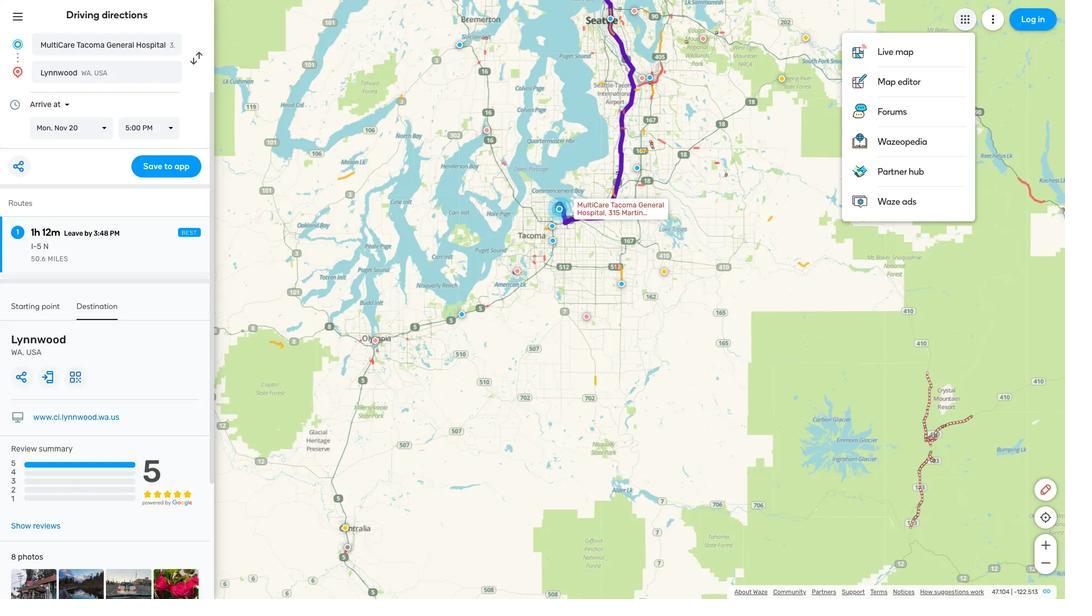 Task type: vqa. For each thing, say whether or not it's contained in the screenshot.
rightmost PM
yes



Task type: describe. For each thing, give the bounding box(es) containing it.
zoom out image
[[1039, 556, 1053, 570]]

hazard image
[[803, 34, 809, 41]]

5:00 pm
[[125, 124, 153, 132]]

image 2 of lynnwood, lynnwood image
[[59, 569, 104, 599]]

terms
[[870, 589, 888, 596]]

driving directions
[[66, 9, 148, 21]]

by
[[85, 230, 92, 237]]

122.513
[[1017, 589, 1038, 596]]

show reviews
[[11, 522, 61, 531]]

nov
[[54, 124, 67, 132]]

1 horizontal spatial road closed image
[[514, 268, 521, 275]]

zoom in image
[[1039, 539, 1053, 552]]

starting point
[[11, 302, 60, 311]]

multicare tacoma general hospital
[[41, 41, 166, 50]]

starting
[[11, 302, 40, 311]]

leave
[[64, 230, 83, 237]]

5 inside i-5 n 50.6 miles
[[37, 242, 41, 251]]

waze
[[753, 589, 768, 596]]

photos
[[18, 553, 43, 562]]

1 vertical spatial lynnwood wa, usa
[[11, 333, 66, 357]]

best
[[182, 230, 198, 236]]

general
[[106, 41, 134, 50]]

1 inside 5 4 3 2 1
[[11, 495, 14, 504]]

20
[[69, 124, 78, 132]]

suggestions
[[934, 589, 969, 596]]

8 photos
[[11, 553, 43, 562]]

0 horizontal spatial police image
[[456, 42, 463, 48]]

0 vertical spatial 1
[[16, 227, 19, 237]]

arrive at
[[30, 100, 61, 109]]

hospital
[[136, 41, 166, 50]]

pm inside 1h 12m leave by 3:48 pm
[[110, 230, 120, 237]]

review
[[11, 444, 37, 454]]

review summary
[[11, 444, 73, 454]]

terms link
[[870, 589, 888, 596]]

destination
[[77, 302, 118, 311]]

arrive
[[30, 100, 51, 109]]

0 vertical spatial lynnwood wa, usa
[[41, 68, 107, 78]]

1 vertical spatial wa,
[[11, 348, 24, 357]]

at
[[53, 100, 61, 109]]

community
[[773, 589, 806, 596]]

mon, nov 20 list box
[[30, 117, 113, 139]]

3
[[11, 477, 16, 486]]

5 for 5
[[142, 453, 162, 490]]

pm inside 5:00 pm list box
[[142, 124, 153, 132]]

accident image
[[344, 544, 351, 551]]

-
[[1014, 589, 1017, 596]]

50.6
[[31, 255, 46, 263]]

i-
[[31, 242, 37, 251]]

1h
[[31, 226, 40, 239]]

mon,
[[37, 124, 53, 132]]

5:00 pm list box
[[119, 117, 180, 139]]



Task type: locate. For each thing, give the bounding box(es) containing it.
show
[[11, 522, 31, 531]]

n
[[43, 242, 49, 251]]

0 vertical spatial road closed image
[[484, 127, 490, 134]]

1 vertical spatial road closed image
[[514, 268, 521, 275]]

police image
[[607, 15, 614, 22], [647, 74, 653, 81], [634, 165, 641, 171], [549, 223, 556, 230], [618, 281, 625, 287], [459, 311, 465, 318]]

about waze community partners support terms notices how suggestions work
[[735, 589, 984, 596]]

partners link
[[812, 589, 836, 596]]

0 vertical spatial usa
[[94, 69, 107, 77]]

work
[[970, 589, 984, 596]]

road closed image
[[631, 8, 638, 14], [700, 35, 707, 42], [639, 75, 646, 81], [583, 313, 590, 320], [372, 337, 379, 344]]

2
[[11, 486, 16, 495]]

link image
[[1042, 587, 1051, 596]]

community link
[[773, 589, 806, 596]]

1 horizontal spatial wa,
[[81, 69, 93, 77]]

12m
[[42, 226, 60, 239]]

lynnwood wa, usa
[[41, 68, 107, 78], [11, 333, 66, 357]]

point
[[42, 302, 60, 311]]

summary
[[39, 444, 73, 454]]

multicare tacoma general hospital button
[[32, 33, 182, 55]]

multicare
[[41, 41, 75, 50]]

road closed image
[[484, 127, 490, 134], [514, 268, 521, 275]]

0 horizontal spatial wa,
[[11, 348, 24, 357]]

mon, nov 20
[[37, 124, 78, 132]]

routes
[[8, 199, 32, 208]]

hazard image
[[779, 75, 785, 82], [1064, 210, 1065, 216], [661, 268, 668, 275], [342, 525, 349, 531]]

5
[[37, 242, 41, 251], [142, 453, 162, 490], [11, 459, 16, 468]]

1 vertical spatial police image
[[550, 237, 556, 244]]

www.ci.lynnwood.wa.us
[[33, 413, 119, 422]]

partners
[[812, 589, 836, 596]]

5 4 3 2 1
[[11, 459, 16, 504]]

1 vertical spatial 1
[[11, 495, 14, 504]]

1 down "3"
[[11, 495, 14, 504]]

1 horizontal spatial 5
[[37, 242, 41, 251]]

1 vertical spatial lynnwood
[[11, 333, 66, 346]]

1 horizontal spatial usa
[[94, 69, 107, 77]]

0 horizontal spatial 5
[[11, 459, 16, 468]]

usa
[[94, 69, 107, 77], [26, 348, 42, 357]]

image 4 of lynnwood, lynnwood image
[[153, 569, 199, 599]]

1 vertical spatial pm
[[110, 230, 120, 237]]

2 horizontal spatial 5
[[142, 453, 162, 490]]

usa down starting point button
[[26, 348, 42, 357]]

pm
[[142, 124, 153, 132], [110, 230, 120, 237]]

0 horizontal spatial 1
[[11, 495, 14, 504]]

8
[[11, 553, 16, 562]]

0 vertical spatial wa,
[[81, 69, 93, 77]]

clock image
[[8, 98, 22, 112]]

1h 12m leave by 3:48 pm
[[31, 226, 120, 239]]

1 horizontal spatial police image
[[550, 237, 556, 244]]

1 horizontal spatial 1
[[16, 227, 19, 237]]

support
[[842, 589, 865, 596]]

lynnwood wa, usa down multicare
[[41, 68, 107, 78]]

0 horizontal spatial road closed image
[[484, 127, 490, 134]]

www.ci.lynnwood.wa.us link
[[33, 413, 119, 422]]

how suggestions work link
[[920, 589, 984, 596]]

notices
[[893, 589, 915, 596]]

starting point button
[[11, 302, 60, 319]]

current location image
[[11, 38, 24, 51]]

image 1 of lynnwood, lynnwood image
[[11, 569, 56, 599]]

miles
[[48, 255, 68, 263]]

directions
[[102, 9, 148, 21]]

0 vertical spatial lynnwood
[[41, 68, 77, 78]]

1 horizontal spatial pm
[[142, 124, 153, 132]]

notices link
[[893, 589, 915, 596]]

0 vertical spatial police image
[[456, 42, 463, 48]]

police image
[[456, 42, 463, 48], [550, 237, 556, 244]]

location image
[[11, 65, 24, 79]]

1
[[16, 227, 19, 237], [11, 495, 14, 504]]

wa, down starting point button
[[11, 348, 24, 357]]

lynnwood wa, usa down starting point button
[[11, 333, 66, 357]]

5 for 5 4 3 2 1
[[11, 459, 16, 468]]

driving
[[66, 9, 100, 21]]

i-5 n 50.6 miles
[[31, 242, 68, 263]]

image 3 of lynnwood, lynnwood image
[[106, 569, 151, 599]]

0 vertical spatial pm
[[142, 124, 153, 132]]

lynnwood down starting point button
[[11, 333, 66, 346]]

5 inside 5 4 3 2 1
[[11, 459, 16, 468]]

4
[[11, 468, 16, 477]]

about waze link
[[735, 589, 768, 596]]

pencil image
[[1039, 483, 1052, 497]]

1 left 1h
[[16, 227, 19, 237]]

lynnwood down multicare
[[41, 68, 77, 78]]

how
[[920, 589, 933, 596]]

wa,
[[81, 69, 93, 77], [11, 348, 24, 357]]

47.104
[[992, 589, 1010, 596]]

pm right 5:00
[[142, 124, 153, 132]]

0 horizontal spatial usa
[[26, 348, 42, 357]]

1 vertical spatial usa
[[26, 348, 42, 357]]

usa down multicare tacoma general hospital
[[94, 69, 107, 77]]

0 horizontal spatial pm
[[110, 230, 120, 237]]

lynnwood
[[41, 68, 77, 78], [11, 333, 66, 346]]

destination button
[[77, 302, 118, 320]]

support link
[[842, 589, 865, 596]]

47.104 | -122.513
[[992, 589, 1038, 596]]

tacoma
[[77, 41, 105, 50]]

pm right 3:48
[[110, 230, 120, 237]]

computer image
[[11, 411, 24, 424]]

|
[[1011, 589, 1013, 596]]

about
[[735, 589, 752, 596]]

5:00
[[125, 124, 141, 132]]

3:48
[[94, 230, 108, 237]]

wa, down tacoma
[[81, 69, 93, 77]]

reviews
[[33, 522, 61, 531]]



